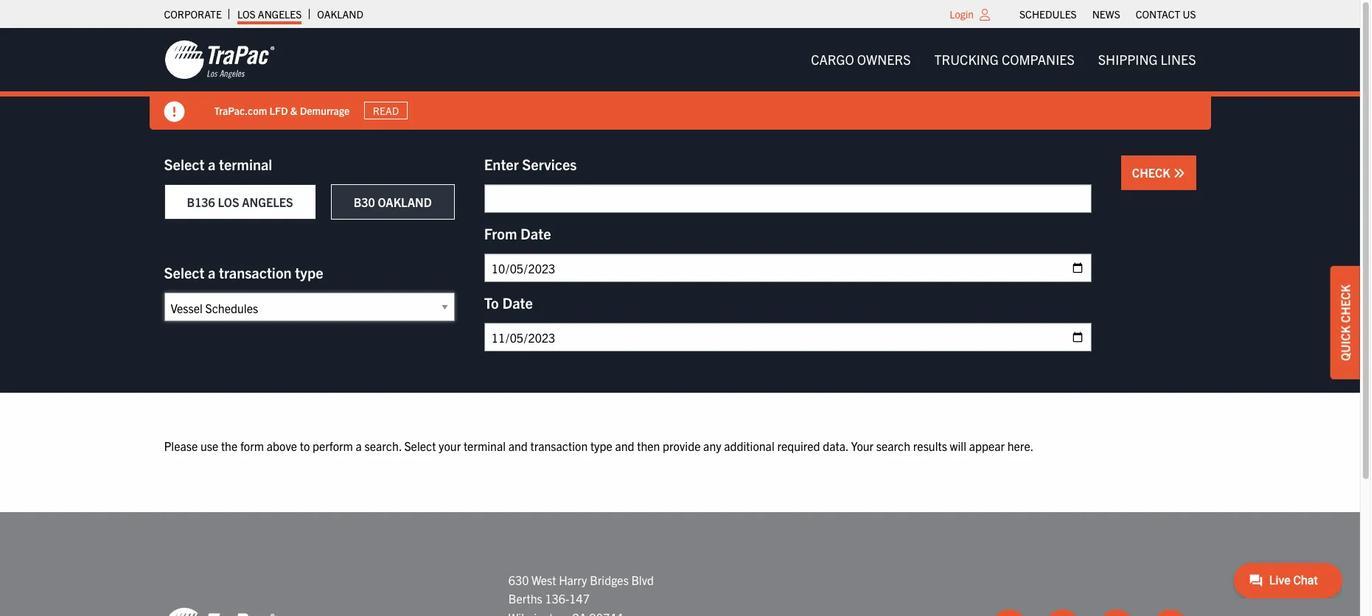 Task type: locate. For each thing, give the bounding box(es) containing it.
shipping lines link
[[1086, 45, 1208, 75]]

footer containing 630 west harry bridges blvd
[[0, 512, 1360, 616]]

date
[[520, 224, 551, 243], [502, 293, 533, 312]]

0 vertical spatial angeles
[[258, 7, 302, 21]]

menu bar containing cargo owners
[[799, 45, 1208, 75]]

terminal right your
[[464, 439, 506, 453]]

footer
[[0, 512, 1360, 616]]

menu bar up shipping
[[1012, 4, 1204, 24]]

will
[[950, 439, 966, 453]]

transaction
[[219, 263, 292, 282], [530, 439, 588, 453]]

0 vertical spatial terminal
[[219, 155, 272, 173]]

0 vertical spatial los
[[237, 7, 256, 21]]

los right corporate link on the left
[[237, 7, 256, 21]]

here.
[[1008, 439, 1034, 453]]

los angeles image inside 'footer'
[[164, 607, 275, 616]]

form
[[240, 439, 264, 453]]

los right b136
[[218, 195, 239, 209]]

0 horizontal spatial transaction
[[219, 263, 292, 282]]

1 horizontal spatial and
[[615, 439, 634, 453]]

2 los angeles image from the top
[[164, 607, 275, 616]]

0 vertical spatial type
[[295, 263, 323, 282]]

angeles left oakland link
[[258, 7, 302, 21]]

b136 los angeles
[[187, 195, 293, 209]]

0 horizontal spatial type
[[295, 263, 323, 282]]

0 vertical spatial a
[[208, 155, 216, 173]]

and left then
[[615, 439, 634, 453]]

above
[[267, 439, 297, 453]]

angeles down select a terminal
[[242, 195, 293, 209]]

quick check link
[[1331, 266, 1360, 380]]

0 vertical spatial select
[[164, 155, 205, 173]]

1 horizontal spatial type
[[590, 439, 612, 453]]

select left your
[[404, 439, 436, 453]]

oakland right los angeles
[[317, 7, 363, 21]]

b136
[[187, 195, 215, 209]]

1 vertical spatial los angeles image
[[164, 607, 275, 616]]

2 vertical spatial a
[[356, 439, 362, 453]]

contact us
[[1136, 7, 1196, 21]]

select
[[164, 155, 205, 173], [164, 263, 205, 282], [404, 439, 436, 453]]

shipping lines
[[1098, 51, 1196, 68]]

solid image inside check button
[[1173, 167, 1185, 179]]

los inside los angeles link
[[237, 7, 256, 21]]

trucking companies link
[[923, 45, 1086, 75]]

1 horizontal spatial oakland
[[378, 195, 432, 209]]

a for terminal
[[208, 155, 216, 173]]

a up b136
[[208, 155, 216, 173]]

0 vertical spatial solid image
[[164, 102, 185, 122]]

date for to date
[[502, 293, 533, 312]]

read link
[[364, 102, 407, 120]]

perform
[[313, 439, 353, 453]]

date right from in the left top of the page
[[520, 224, 551, 243]]

1 vertical spatial a
[[208, 263, 216, 282]]

0 vertical spatial oakland
[[317, 7, 363, 21]]

to date
[[484, 293, 533, 312]]

trucking companies
[[934, 51, 1075, 68]]

0 vertical spatial date
[[520, 224, 551, 243]]

lines
[[1161, 51, 1196, 68]]

terminal
[[219, 155, 272, 173], [464, 439, 506, 453]]

a
[[208, 155, 216, 173], [208, 263, 216, 282], [356, 439, 362, 453]]

menu bar down the light icon
[[799, 45, 1208, 75]]

angeles inside los angeles link
[[258, 7, 302, 21]]

a left 'search.' on the bottom left
[[356, 439, 362, 453]]

banner
[[0, 28, 1371, 130]]

1 vertical spatial terminal
[[464, 439, 506, 453]]

147
[[569, 591, 590, 606]]

b30
[[354, 195, 375, 209]]

type
[[295, 263, 323, 282], [590, 439, 612, 453]]

1 vertical spatial oakland
[[378, 195, 432, 209]]

light image
[[980, 9, 990, 21]]

1 vertical spatial date
[[502, 293, 533, 312]]

oakland right b30
[[378, 195, 432, 209]]

check button
[[1121, 156, 1196, 190]]

corporate
[[164, 7, 222, 21]]

0 vertical spatial check
[[1132, 165, 1173, 180]]

1 horizontal spatial terminal
[[464, 439, 506, 453]]

To Date date field
[[484, 323, 1092, 352]]

and
[[508, 439, 528, 453], [615, 439, 634, 453]]

to
[[484, 293, 499, 312]]

blvd
[[631, 572, 654, 587]]

required
[[777, 439, 820, 453]]

1 vertical spatial type
[[590, 439, 612, 453]]

west
[[532, 572, 556, 587]]

b30 oakland
[[354, 195, 432, 209]]

select up b136
[[164, 155, 205, 173]]

1 vertical spatial check
[[1338, 285, 1353, 323]]

and right your
[[508, 439, 528, 453]]

data.
[[823, 439, 848, 453]]

select for select a transaction type
[[164, 263, 205, 282]]

lfd
[[269, 104, 288, 117]]

bridges
[[590, 572, 629, 587]]

shipping
[[1098, 51, 1158, 68]]

date right 'to'
[[502, 293, 533, 312]]

2 and from the left
[[615, 439, 634, 453]]

schedules
[[1020, 7, 1077, 21]]

0 horizontal spatial and
[[508, 439, 528, 453]]

0 vertical spatial transaction
[[219, 263, 292, 282]]

berths
[[509, 591, 542, 606]]

menu bar inside banner
[[799, 45, 1208, 75]]

solid image
[[164, 102, 185, 122], [1173, 167, 1185, 179]]

schedules link
[[1020, 4, 1077, 24]]

0 horizontal spatial oakland
[[317, 7, 363, 21]]

search
[[876, 439, 911, 453]]

los angeles image
[[164, 39, 275, 80], [164, 607, 275, 616]]

oakland
[[317, 7, 363, 21], [378, 195, 432, 209]]

news link
[[1092, 4, 1120, 24]]

terminal up b136 los angeles
[[219, 155, 272, 173]]

1 vertical spatial solid image
[[1173, 167, 1185, 179]]

check
[[1132, 165, 1173, 180], [1338, 285, 1353, 323]]

then
[[637, 439, 660, 453]]

angeles
[[258, 7, 302, 21], [242, 195, 293, 209]]

0 horizontal spatial check
[[1132, 165, 1173, 180]]

a down b136
[[208, 263, 216, 282]]

corporate link
[[164, 4, 222, 24]]

1 horizontal spatial transaction
[[530, 439, 588, 453]]

companies
[[1002, 51, 1075, 68]]

0 vertical spatial menu bar
[[1012, 4, 1204, 24]]

1 vertical spatial menu bar
[[799, 45, 1208, 75]]

0 horizontal spatial solid image
[[164, 102, 185, 122]]

1 horizontal spatial solid image
[[1173, 167, 1185, 179]]

owners
[[857, 51, 911, 68]]

select down b136
[[164, 263, 205, 282]]

1 vertical spatial select
[[164, 263, 205, 282]]

any
[[703, 439, 721, 453]]

menu bar
[[1012, 4, 1204, 24], [799, 45, 1208, 75]]

0 vertical spatial los angeles image
[[164, 39, 275, 80]]

los
[[237, 7, 256, 21], [218, 195, 239, 209]]

search.
[[365, 439, 402, 453]]

date for from date
[[520, 224, 551, 243]]

us
[[1183, 7, 1196, 21]]



Task type: vqa. For each thing, say whether or not it's contained in the screenshot.
LLC
no



Task type: describe. For each thing, give the bounding box(es) containing it.
1 horizontal spatial check
[[1338, 285, 1353, 323]]

please
[[164, 439, 198, 453]]

login link
[[950, 7, 974, 21]]

1 and from the left
[[508, 439, 528, 453]]

los angeles
[[237, 7, 302, 21]]

harry
[[559, 572, 587, 587]]

the
[[221, 439, 238, 453]]

results
[[913, 439, 947, 453]]

trapac.com
[[214, 104, 267, 117]]

select a transaction type
[[164, 263, 323, 282]]

1 vertical spatial los
[[218, 195, 239, 209]]

check inside button
[[1132, 165, 1173, 180]]

1 los angeles image from the top
[[164, 39, 275, 80]]

contact
[[1136, 7, 1180, 21]]

your
[[439, 439, 461, 453]]

select for select a terminal
[[164, 155, 205, 173]]

appear
[[969, 439, 1005, 453]]

news
[[1092, 7, 1120, 21]]

From Date date field
[[484, 254, 1092, 282]]

cargo owners link
[[799, 45, 923, 75]]

quick
[[1338, 326, 1353, 361]]

630 west harry bridges blvd berths 136-147
[[509, 572, 654, 606]]

services
[[522, 155, 577, 173]]

los angeles link
[[237, 4, 302, 24]]

oakland link
[[317, 4, 363, 24]]

enter services
[[484, 155, 577, 173]]

trucking
[[934, 51, 999, 68]]

additional
[[724, 439, 775, 453]]

menu bar containing schedules
[[1012, 4, 1204, 24]]

use
[[200, 439, 218, 453]]

banner containing cargo owners
[[0, 28, 1371, 130]]

your
[[851, 439, 874, 453]]

to
[[300, 439, 310, 453]]

select a terminal
[[164, 155, 272, 173]]

provide
[[663, 439, 701, 453]]

&
[[290, 104, 297, 117]]

1 vertical spatial angeles
[[242, 195, 293, 209]]

cargo
[[811, 51, 854, 68]]

cargo owners
[[811, 51, 911, 68]]

2 vertical spatial select
[[404, 439, 436, 453]]

0 horizontal spatial terminal
[[219, 155, 272, 173]]

demurrage
[[300, 104, 350, 117]]

630
[[509, 572, 529, 587]]

read
[[373, 104, 399, 117]]

quick check
[[1338, 285, 1353, 361]]

login
[[950, 7, 974, 21]]

Enter Services text field
[[484, 184, 1092, 213]]

a for transaction
[[208, 263, 216, 282]]

from
[[484, 224, 517, 243]]

from date
[[484, 224, 551, 243]]

please use the form above to perform a search. select your terminal and transaction type and then provide any additional required data. your search results will appear here.
[[164, 439, 1034, 453]]

1 vertical spatial transaction
[[530, 439, 588, 453]]

enter
[[484, 155, 519, 173]]

136-
[[545, 591, 569, 606]]

trapac.com lfd & demurrage
[[214, 104, 350, 117]]

contact us link
[[1136, 4, 1196, 24]]



